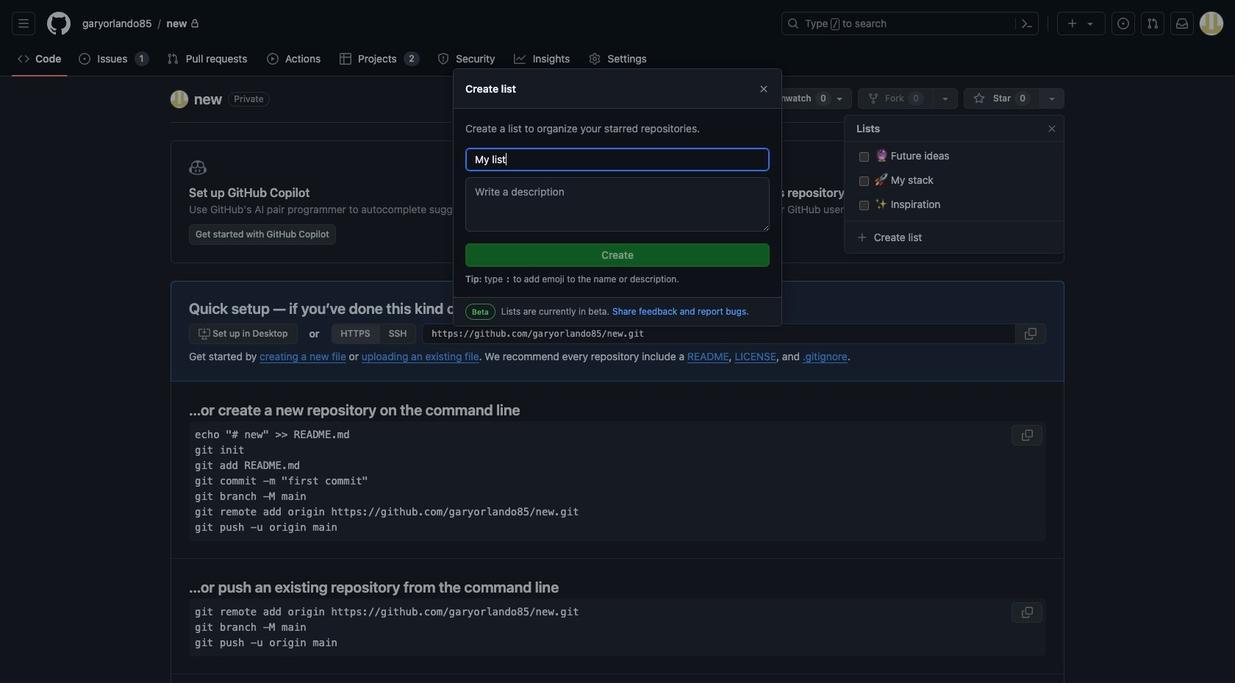 Task type: vqa. For each thing, say whether or not it's contained in the screenshot.
left git pull request "image"
yes



Task type: locate. For each thing, give the bounding box(es) containing it.
git pull request image up "owner avatar"
[[167, 53, 178, 65]]

issue opened image
[[1118, 18, 1130, 29], [79, 53, 91, 65]]

None checkbox
[[860, 151, 869, 163], [860, 175, 869, 188], [860, 199, 869, 212], [860, 151, 869, 163], [860, 175, 869, 188], [860, 199, 869, 212]]

0 vertical spatial copy to clipboard image
[[1025, 328, 1037, 340]]

git pull request image
[[1148, 18, 1159, 29], [167, 53, 178, 65]]

0 horizontal spatial list
[[77, 12, 773, 35]]

copy to clipboard image
[[1025, 328, 1037, 340], [1022, 429, 1034, 441]]

0 vertical spatial issue opened image
[[1118, 18, 1130, 29]]

1 vertical spatial issue opened image
[[79, 53, 91, 65]]

owner avatar image
[[171, 90, 188, 108]]

plus image
[[857, 232, 869, 243]]

menu
[[844, 109, 1065, 266]]

repo forked image
[[868, 93, 880, 104]]

0 vertical spatial list
[[77, 12, 773, 35]]

git pull request image left the notifications icon
[[1148, 18, 1159, 29]]

0 users starred this repository element
[[1015, 91, 1031, 106]]

0 horizontal spatial git pull request image
[[167, 53, 178, 65]]

person add image
[[648, 159, 666, 177]]

homepage image
[[47, 12, 71, 35]]

add this repository to a list image
[[1047, 93, 1059, 104]]

issue opened image right 'code' image
[[79, 53, 91, 65]]

list
[[77, 12, 773, 35], [857, 145, 1053, 215]]

create list dialog
[[453, 68, 783, 327]]

lock image
[[190, 19, 199, 28]]

table image
[[340, 53, 351, 65]]

command palette image
[[1022, 18, 1034, 29]]

graph image
[[514, 53, 526, 65]]

issue opened image right triangle down icon
[[1118, 18, 1130, 29]]

0 vertical spatial git pull request image
[[1148, 18, 1159, 29]]

desktop download image
[[199, 328, 210, 340]]

eye image
[[760, 93, 772, 104]]

triangle down image
[[1085, 18, 1097, 29]]

play image
[[267, 53, 279, 65]]

1 vertical spatial copy to clipboard image
[[1022, 429, 1034, 441]]

1 vertical spatial list
[[857, 145, 1053, 215]]

1 horizontal spatial git pull request image
[[1148, 18, 1159, 29]]

see your forks of this repository image
[[940, 93, 952, 104]]

0 horizontal spatial issue opened image
[[79, 53, 91, 65]]

1 horizontal spatial issue opened image
[[1118, 18, 1130, 29]]

plus image
[[1067, 18, 1079, 29]]



Task type: describe. For each thing, give the bounding box(es) containing it.
shield image
[[437, 53, 449, 65]]

star image
[[974, 93, 986, 104]]

close dialog image
[[758, 83, 770, 95]]

issue opened image for right 'git pull request' image
[[1118, 18, 1130, 29]]

1 vertical spatial git pull request image
[[167, 53, 178, 65]]

issue opened image for bottom 'git pull request' image
[[79, 53, 91, 65]]

List name text field
[[466, 148, 770, 171]]

code image
[[18, 53, 29, 65]]

copilot image
[[189, 159, 207, 177]]

List description text field
[[466, 177, 770, 232]]

feature release label: beta element
[[466, 304, 496, 320]]

gear image
[[589, 53, 601, 65]]

1 horizontal spatial list
[[857, 145, 1053, 215]]

Clone URL text field
[[422, 324, 1017, 344]]

copy to clipboard image
[[1022, 607, 1034, 618]]

close menu image
[[1047, 122, 1059, 134]]

notifications image
[[1177, 18, 1189, 29]]



